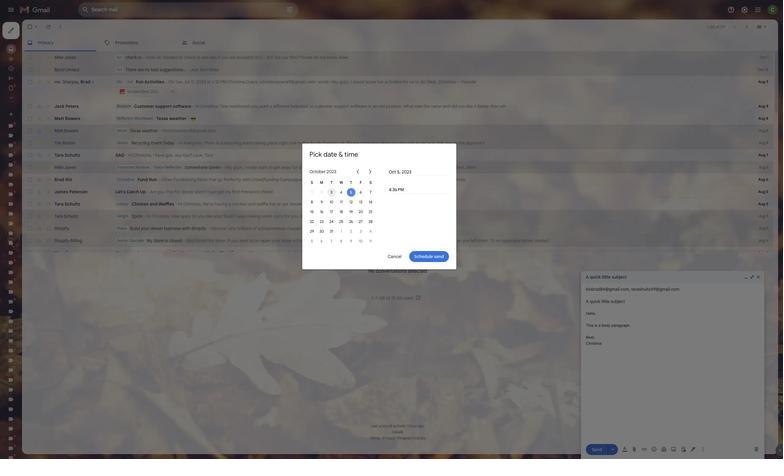 Task type: locate. For each thing, give the bounding box(es) containing it.
2 horizontal spatial 2
[[350, 229, 352, 234]]

send
[[435, 254, 444, 260]]

10 down the 3 oct cell
[[330, 200, 334, 205]]

0 vertical spatial just
[[355, 165, 362, 170]]

5 for row containing james peterson
[[767, 190, 769, 194]]

0 vertical spatial 12
[[766, 67, 769, 72]]

aug 5 for discover why millions of entrepreneurs choose shopify to build their business. ﻿͏ ﻿͏ ﻿͏ ﻿͏ ﻿͏ ﻿͏ ﻿͏ ﻿͏ ﻿͏ ﻿͏ ﻿͏ ﻿͏ ﻿͏ ﻿͏ ﻿͏ ﻿͏ ﻿͏ ﻿͏ ﻿͏ ﻿͏ ﻿͏ ﻿͏ ﻿͏ ﻿͏ ﻿͏ ﻿͏ ﻿͏ ﻿͏ ﻿͏ ﻿͏ ﻿͏ ﻿͏ ﻿͏ ﻿͏ ﻿͏ ﻿͏ ﻿͏ ﻿͏ ﻿͏ ﻿͏ ﻿͏
[[760, 226, 769, 231]]

5 for 3rd row from the bottom of the no conversations selected main content
[[767, 226, 769, 231]]

28 ﻿͏ from the left
[[393, 226, 393, 232]]

october 2023 row
[[307, 166, 376, 178]]

22 ͏‌ from the left
[[418, 251, 419, 256]]

than
[[491, 104, 500, 109]]

in left an
[[369, 104, 372, 109]]

1 horizontal spatial brad
[[81, 79, 90, 85]]

social tab
[[177, 34, 254, 51]]

really
[[247, 165, 257, 170]]

mike right green.
[[467, 165, 476, 170]]

1 horizontal spatial want
[[259, 165, 268, 170]]

,
[[60, 79, 62, 85], [78, 79, 79, 85]]

0 horizontal spatial any
[[175, 153, 182, 158]]

1 check from the left
[[125, 55, 137, 60]]

privacy link
[[383, 437, 395, 441]]

0 horizontal spatial 11
[[340, 200, 343, 205]]

0 horizontal spatial 9
[[321, 200, 323, 205]]

crystalline fund run - other fundraising ideas that go perfectly with crowdfunding campaigns for runs, walks, and rides - matching gifts. ... - t-shirt fundraising. ... - shoe drives.
[[117, 177, 467, 183]]

promotions
[[115, 40, 138, 45]]

8 for -
[[767, 129, 769, 133]]

bar
[[270, 202, 276, 207]]

1 horizontal spatial s
[[370, 181, 372, 185]]

tab list containing primary
[[22, 34, 779, 51]]

support down +2 button
[[156, 104, 172, 109]]

1 vertical spatial our
[[282, 202, 289, 207]]

15 row from the top
[[22, 235, 774, 247]]

0 vertical spatial tara schultz
[[54, 153, 80, 158]]

entrepreneurs
[[258, 226, 286, 232]]

christina, up rainbow
[[134, 153, 152, 158]]

10 inside 10 oct cell
[[330, 200, 334, 205]]

0 vertical spatial love,
[[193, 153, 204, 158]]

social
[[193, 40, 205, 45]]

delight spice - hi christina, how spicy do you like your food? i was making some curry for you. best, tara
[[117, 214, 320, 219]]

17
[[330, 210, 333, 214]]

important according to google magic. switch for delight spice - hi christina, how spicy do you like your food? i was making some curry for you. best, tara
[[45, 214, 51, 220]]

is
[[216, 140, 219, 146], [165, 238, 168, 244]]

28 oct cell
[[366, 217, 376, 227]]

important mainly because you often read messages with this label. switch
[[45, 79, 51, 85]]

as
[[458, 238, 462, 244]]

guys,
[[340, 79, 350, 85], [233, 165, 244, 170]]

manage
[[140, 251, 156, 256]]

within
[[293, 238, 304, 244]]

go up got
[[218, 177, 223, 183]]

26 ͏‌ from the left
[[422, 251, 423, 256]]

5 ﻿͏ from the left
[[367, 226, 367, 232]]

9 down sep 12
[[767, 80, 769, 84]]

8 inside "cell"
[[341, 239, 343, 244]]

12 ﻿͏ from the left
[[375, 226, 375, 232]]

0 vertical spatial 10
[[330, 200, 334, 205]]

0 vertical spatial there
[[125, 67, 137, 73]]

any
[[372, 140, 379, 146], [175, 153, 182, 158]]

to left recycle
[[416, 140, 420, 146]]

cell containing fun activities
[[116, 79, 744, 97]]

0 vertical spatial that
[[437, 140, 445, 146]]

15 inside cell
[[311, 210, 314, 214]]

shopify down 2 nov cell
[[345, 238, 360, 244]]

31 oct cell
[[327, 227, 337, 237]]

6 nov cell
[[317, 237, 327, 247]]

6 important according to google magic. switch from the top
[[45, 165, 51, 171]]

s
[[311, 181, 313, 185], [370, 181, 372, 185]]

brad right sharpay
[[81, 79, 90, 85]]

3 ͏‌ from the left
[[397, 251, 398, 256]]

program policies link
[[398, 437, 426, 441]]

are left available
[[230, 55, 236, 60]]

cell
[[116, 79, 744, 97]]

8 row from the top
[[22, 149, 774, 162]]

11 row from the top
[[22, 186, 774, 198]]

row
[[22, 51, 774, 64], [22, 64, 774, 76], [22, 76, 774, 100], [22, 100, 774, 113], [22, 113, 774, 125], [22, 125, 774, 137], [22, 137, 774, 149], [22, 149, 774, 162], [22, 162, 774, 174], [22, 174, 774, 186], [22, 186, 774, 198], [22, 198, 774, 211], [22, 211, 774, 223], [22, 223, 774, 235], [22, 235, 774, 247], [22, 247, 774, 259]]

9 for 9 oct cell
[[321, 200, 323, 205]]

matt bowers for texas
[[54, 128, 79, 134]]

business down the how
[[164, 226, 181, 232]]

34 ﻿͏ from the left
[[399, 226, 399, 232]]

1 vertical spatial at
[[277, 202, 281, 207]]

8 nov cell
[[337, 237, 347, 247]]

row containing bjord umlaut
[[22, 64, 774, 76]]

for inside 'cell'
[[403, 79, 409, 85]]

0 horizontal spatial open
[[261, 238, 271, 244]]

1 horizontal spatial christina
[[439, 79, 456, 85]]

0 horizontal spatial best,
[[301, 214, 311, 219]]

16
[[320, 210, 324, 214]]

2 vertical spatial of
[[387, 296, 391, 301]]

peace
[[117, 226, 127, 231]]

for left you.
[[285, 214, 291, 219]]

7 nov cell
[[327, 237, 337, 247]]

software left an
[[351, 104, 368, 109]]

0 horizontal spatial 12
[[350, 200, 353, 205]]

3
[[331, 190, 333, 195], [360, 229, 362, 234]]

1 horizontal spatial my
[[208, 238, 214, 244]]

7 for 7 oct cell
[[370, 190, 372, 195]]

2 christina from the left
[[439, 79, 456, 85]]

0 horizontal spatial check
[[125, 55, 137, 60]]

1 horizontal spatial 2023
[[327, 169, 337, 175]]

no conversations selected main content
[[22, 20, 779, 460]]

0 vertical spatial like
[[467, 104, 473, 109]]

important according to google magic. switch
[[45, 103, 51, 110], [45, 116, 51, 122], [45, 128, 51, 134], [45, 140, 51, 146], [45, 152, 51, 158], [45, 165, 51, 171], [45, 177, 51, 183], [45, 189, 51, 195], [45, 201, 51, 207], [45, 214, 51, 220]]

11 inside 'cell'
[[340, 200, 343, 205]]

14 oct cell
[[366, 198, 376, 207]]

that right ideas
[[209, 177, 217, 183]]

for right 8/17
[[276, 55, 281, 60]]

search mail image
[[80, 4, 91, 15]]

fun left fun
[[127, 80, 133, 84]]

&
[[339, 150, 343, 159]]

38 ͏‌ from the left
[[435, 251, 436, 256]]

important according to google magic. switch for glisten recycling event today - hi everyone, there is a recycling event taking place right now in the south parking lot. please bring any items you brought to recycle that are on the approved
[[45, 140, 51, 146]]

18 oct cell
[[337, 207, 347, 217]]

business
[[164, 226, 181, 232], [182, 251, 200, 256]]

1 horizontal spatial gb
[[397, 296, 403, 301]]

3 tara schultz from the top
[[54, 214, 78, 219]]

· down details
[[396, 437, 397, 441]]

jack
[[54, 104, 64, 109]]

matt for moonbeam
[[54, 116, 64, 121]]

no
[[369, 269, 375, 275]]

used left different
[[259, 104, 269, 109]]

1 horizontal spatial software
[[351, 104, 368, 109]]

ideas
[[197, 177, 208, 183]]

closing
[[325, 238, 339, 244]]

0.11
[[372, 296, 379, 301]]

bowers down peters
[[65, 116, 80, 121]]

31
[[330, 229, 333, 234]]

m column header
[[317, 178, 327, 188]]

no
[[145, 67, 150, 73]]

now right right
[[289, 140, 297, 146]]

reflection down the blossom
[[117, 116, 134, 121]]

was
[[415, 104, 423, 109], [238, 214, 246, 219]]

bjord
[[54, 67, 65, 73]]

software up 😎 image
[[173, 104, 191, 109]]

not important switch
[[45, 226, 51, 232], [45, 238, 51, 244], [45, 250, 51, 256]]

1 vertical spatial bowers
[[64, 128, 79, 134]]

0 vertical spatial hey
[[331, 79, 339, 85]]

store.
[[215, 238, 227, 244]]

1 vertical spatial is
[[165, 238, 168, 244]]

you right the as
[[463, 238, 470, 244]]

found
[[353, 79, 365, 85]]

aug 6 for somewhere green - hey guys, i really want to get away for a few days or a week or so. i just want to go frolicking in a field that's very green. best, mike
[[760, 165, 769, 170]]

pick date & time dialog
[[302, 144, 457, 270]]

1 matt bowers from the top
[[54, 116, 80, 121]]

4 ͏‌ from the left
[[398, 251, 399, 256]]

1 horizontal spatial ,
[[78, 79, 79, 85]]

15 down brunch at left
[[311, 210, 314, 214]]

2 vertical spatial not important switch
[[45, 250, 51, 256]]

«
[[357, 169, 359, 175]]

30 ͏‌ from the left
[[427, 251, 428, 256]]

of right millions
[[253, 226, 257, 232]]

t column header right m
[[327, 178, 337, 188]]

matt bowers up "tim burton"
[[54, 128, 79, 134]]

23 ͏‌ from the left
[[419, 251, 420, 256]]

25 ͏‌ from the left
[[421, 251, 422, 256]]

what
[[404, 104, 414, 109]]

shirt
[[400, 177, 409, 183]]

34 ͏‌ from the left
[[431, 251, 432, 256]]

me right let
[[320, 55, 326, 60]]

t right m
[[331, 181, 333, 185]]

0 horizontal spatial now
[[289, 140, 297, 146]]

any right gas,
[[175, 153, 182, 158]]

matt down jack
[[54, 116, 64, 121]]

aug for reflection moonbeam texas weather
[[759, 116, 766, 121]]

matt for texas
[[54, 128, 63, 134]]

8 for software
[[767, 104, 769, 109]]

1 vertical spatial 11
[[370, 239, 372, 244]]

promotions tab
[[99, 34, 177, 51]]

1 horizontal spatial bad
[[200, 67, 208, 73]]

are left no
[[138, 67, 144, 73]]

october 2023
[[310, 169, 337, 175]]

3 down 27 oct cell
[[360, 229, 362, 234]]

reflection inside "reflection moonbeam texas weather"
[[117, 116, 134, 121]]

0 vertical spatial mike jones
[[54, 55, 76, 60]]

place
[[267, 140, 278, 146]]

our left film?
[[282, 55, 289, 60]]

f column header
[[356, 178, 366, 188]]

30
[[320, 229, 324, 234]]

3 important according to google magic. switch from the top
[[45, 128, 51, 134]]

love, right "tips?"
[[193, 153, 204, 158]]

7 ﻿͏ from the left
[[370, 226, 370, 232]]

1 vertical spatial me
[[54, 79, 60, 85]]

1 horizontal spatial some
[[366, 79, 377, 85]]

frolicking
[[385, 165, 403, 170]]

glisten recycling event today - hi everyone, there is a recycling event taking place right now in the south parking lot. please bring any items you brought to recycle that are on the approved
[[117, 140, 485, 146]]

7 important according to google magic. switch from the top
[[45, 177, 51, 183]]

to right us
[[416, 79, 420, 85]]

please left let
[[300, 55, 313, 60]]

aug 8 for christinaovera9@gmail.com
[[760, 129, 769, 133]]

1 vertical spatial 10
[[359, 239, 363, 244]]

2 , from the left
[[78, 79, 79, 85]]

1 nov cell
[[337, 227, 347, 237]]

zephyr
[[117, 239, 129, 243]]

reflection down gas,
[[165, 165, 182, 170]]

1 horizontal spatial me
[[320, 55, 326, 60]]

christina
[[228, 79, 245, 85], [439, 79, 456, 85]]

1 vertical spatial of
[[320, 238, 324, 244]]

4 row from the top
[[22, 100, 774, 113]]

come
[[345, 202, 357, 207]]

1 vertical spatial jones
[[64, 165, 76, 170]]

navigation
[[0, 20, 73, 460]]

24 ﻿͏ from the left
[[388, 226, 388, 232]]

7 for 7 nov cell on the bottom left
[[331, 239, 333, 244]]

1 ... from the left
[[388, 177, 392, 183]]

10
[[330, 200, 334, 205], [359, 239, 363, 244]]

12 inside 12 oct cell
[[350, 200, 353, 205]]

older image
[[745, 24, 751, 30]]

hi up the how
[[178, 202, 182, 207]]

5 nov cell
[[307, 237, 317, 247]]

2 row from the top
[[22, 64, 774, 76]]

my left store.
[[208, 238, 214, 244]]

matt up tim
[[54, 128, 63, 134]]

advanced search options image
[[284, 3, 296, 16]]

41 ͏‌ from the left
[[439, 251, 440, 256]]

1 important according to google magic. switch from the top
[[45, 103, 51, 110]]

business down "you"
[[182, 251, 200, 256]]

+2 button
[[170, 89, 174, 95]]

20 ﻿͏ from the left
[[384, 226, 384, 232]]

1 vertical spatial like
[[206, 214, 213, 219]]

10 inside 10 nov cell
[[359, 239, 363, 244]]

1 up it, at the left bottom
[[341, 229, 342, 234]]

0 vertical spatial 11
[[340, 200, 343, 205]]

them.
[[479, 238, 490, 244]]

details link
[[392, 430, 404, 435]]

0 horizontal spatial like
[[206, 214, 213, 219]]

conversations
[[376, 269, 407, 275]]

2 closed from the left
[[194, 238, 207, 244]]

0 horizontal spatial texas
[[130, 128, 141, 134]]

theme,
[[269, 251, 282, 256]]

important according to google magic. switch for reflection moonbeam texas weather
[[45, 116, 51, 122]]

gb left follow link to manage storage icon
[[397, 296, 403, 301]]

9 row from the top
[[22, 162, 774, 174]]

catch
[[127, 189, 139, 195]]

app left choose
[[237, 251, 245, 256]]

35 ͏‌ from the left
[[432, 251, 433, 256]]

2 left years
[[305, 238, 308, 244]]

5 for 5th row from the bottom
[[767, 202, 769, 207]]

hey inside 'cell'
[[331, 79, 339, 85]]

1 , from the left
[[60, 79, 62, 85]]

t column header
[[327, 178, 337, 188], [347, 178, 356, 188]]

fun for fun check in - hello all, wanted to check in and see if you are available 8/12 - 8/17 for our film? please let me know, mike
[[117, 55, 122, 60]]

fundraising
[[174, 177, 196, 183]]

2 s from the left
[[370, 181, 372, 185]]

1 vertical spatial now
[[346, 251, 354, 256]]

just right so.
[[355, 165, 362, 170]]

last account activity: 1 hour ago details terms · privacy · program policies
[[370, 424, 426, 441]]

1 vertical spatial used
[[404, 296, 413, 301]]

1 vertical spatial matt bowers
[[54, 128, 79, 134]]

1 vertical spatial aug 6
[[759, 177, 769, 182]]

1 vertical spatial guys,
[[233, 165, 244, 170]]

30 ﻿͏ from the left
[[395, 226, 395, 232]]

6 row from the top
[[22, 125, 774, 137]]

8 ﻿͏ from the left
[[371, 226, 371, 232]]

shopify down restore
[[371, 251, 386, 256]]

aug 4 for shopify billing
[[760, 239, 769, 243]]

mike jones
[[54, 55, 76, 60], [54, 165, 76, 170]]

9 inside "cell"
[[350, 239, 352, 244]]

2 matt from the top
[[54, 128, 63, 134]]

0 vertical spatial our
[[282, 55, 289, 60]]

schultz for spice
[[64, 214, 78, 219]]

selling
[[332, 251, 344, 256]]

aug for delight spice - hi christina, how spicy do you like your food? i was making some curry for you. best, tara
[[760, 214, 766, 219]]

1 horizontal spatial app
[[387, 251, 395, 256]]

2 mike jones from the top
[[54, 165, 76, 170]]

11 for 11 nov cell
[[370, 239, 372, 244]]

shopify up shopify billing
[[54, 226, 69, 232]]

1 horizontal spatial best,
[[428, 79, 438, 85]]

closed right "you"
[[194, 238, 207, 244]]

important according to google magic. switch for lullaby chicken and waffles - hi christina, we're having a chicken and waffle bar at our house for brunch tomorrow. come on by! love, tara
[[45, 201, 51, 207]]

1 horizontal spatial just
[[355, 165, 362, 170]]

0 horizontal spatial t
[[331, 181, 333, 185]]

aug for crystalline fund run - other fundraising ideas that go perfectly with crowdfunding campaigns for runs, walks, and rides - matching gifts. ... - t-shirt fundraising. ... - shoe drives.
[[759, 177, 766, 182]]

row containing james peterson
[[22, 186, 774, 198]]

shopify billing
[[54, 238, 82, 244]]

0 horizontal spatial weather
[[142, 128, 158, 134]]

1 s column header from the left
[[307, 178, 317, 188]]

0 horizontal spatial bad
[[151, 67, 159, 73]]

10 row from the top
[[22, 174, 774, 186]]

1 vertical spatial are
[[138, 67, 144, 73]]

the down store.
[[212, 251, 219, 256]]

is left recycling
[[216, 140, 219, 146]]

wrote:
[[318, 79, 330, 85]]

5 for fourth row from the bottom of the no conversations selected main content
[[767, 214, 769, 219]]

of right 0.11
[[387, 296, 391, 301]]

None search field
[[78, 2, 299, 17]]

11 right can
[[370, 239, 372, 244]]

7 inside no conversations selected main content
[[767, 153, 769, 158]]

exactly
[[443, 238, 456, 244]]

5 oct cell
[[347, 188, 356, 198]]

22 ﻿͏ from the left
[[386, 226, 386, 232]]

23
[[320, 220, 324, 224]]

with
[[243, 177, 251, 183], [182, 226, 191, 232], [201, 251, 211, 256], [355, 251, 363, 256]]

0.11 gb of 15 gb used
[[372, 296, 413, 301]]

bjord umlaut
[[54, 67, 80, 73]]

guys, up perfectly in the left of the page
[[233, 165, 244, 170]]

1 horizontal spatial re-
[[496, 238, 502, 244]]

0 horizontal spatial ,
[[60, 79, 62, 85]]

fun inside fun check in - hello all, wanted to check in and see if you are available 8/12 - 8/17 for our film? please let me know, mike
[[117, 55, 122, 60]]

2 down 26 oct 'cell'
[[350, 229, 352, 234]]

pick
[[310, 150, 322, 159]]

best, up 22
[[301, 214, 311, 219]]

for right "away"
[[293, 165, 298, 170]]

2 important according to google magic. switch from the top
[[45, 116, 51, 122]]

tara schultz for chicken
[[54, 202, 80, 207]]

open right 'to'
[[502, 238, 512, 244]]

contact
[[535, 238, 550, 244]]

2 vertical spatial 9
[[350, 239, 352, 244]]

18 ͏‌ from the left
[[413, 251, 415, 256]]

grid containing s
[[307, 178, 376, 247]]

few
[[303, 165, 310, 170]]

i left "really"
[[245, 165, 246, 170]]

row containing tim burton
[[22, 137, 774, 149]]

1 vertical spatial 7
[[370, 190, 372, 195]]

21 oct cell
[[366, 207, 376, 217]]

1 not important switch from the top
[[45, 226, 51, 232]]

11 inside cell
[[370, 239, 372, 244]]

s column header
[[307, 178, 317, 188], [366, 178, 376, 188]]

0 vertical spatial is
[[216, 140, 219, 146]]

christina, up dream
[[152, 214, 170, 219]]

2 for 2 nov cell
[[350, 229, 352, 234]]

4 inside me , sharpay , brad 4
[[92, 80, 94, 84]]

1 · from the left
[[381, 437, 382, 441]]

bad
[[151, 67, 159, 73], [200, 67, 208, 73]]

check down the promotions
[[125, 55, 137, 60]]

i inside 'cell'
[[351, 79, 352, 85]]

27 ﻿͏ from the left
[[392, 226, 392, 232]]

0 horizontal spatial brad
[[54, 177, 64, 183]]

refresh image
[[45, 24, 51, 30]]

19 ͏‌ from the left
[[415, 251, 416, 256]]

and right create
[[131, 251, 139, 256]]

1 horizontal spatial t column header
[[347, 178, 356, 188]]

10 oct cell
[[327, 198, 337, 207]]

0 vertical spatial 2
[[321, 190, 323, 195]]

2 inside cell
[[321, 190, 323, 195]]

21 ﻿͏ from the left
[[385, 226, 385, 232]]

2 vertical spatial tara schultz
[[54, 214, 78, 219]]

tab list
[[22, 34, 779, 51]]

1 horizontal spatial closed
[[194, 238, 207, 244]]

0 vertical spatial 15
[[311, 210, 314, 214]]

2 important because it matched one of your importance filters. switch from the top
[[45, 67, 51, 73]]

12 inside row
[[766, 67, 769, 72]]

1 horizontal spatial 11
[[370, 239, 372, 244]]

there up fun
[[125, 67, 137, 73]]

the left approved
[[459, 140, 465, 146]]

14 ﻿͏ from the left
[[377, 226, 377, 232]]

1 horizontal spatial 7
[[370, 190, 372, 195]]

5 important according to google magic. switch from the top
[[45, 152, 51, 158]]

1 row from the top
[[22, 51, 774, 64]]

hi right sad
[[129, 153, 133, 158]]

2023 inside row
[[327, 169, 337, 175]]

40 ͏‌ from the left
[[438, 251, 439, 256]]

hi for chicken and waffles
[[178, 202, 182, 207]]

bowers for moonbeam
[[65, 116, 80, 121]]

me right important mainly because you often read messages with this label. switch
[[54, 79, 60, 85]]

to inside 'cell'
[[416, 79, 420, 85]]

17 oct cell
[[327, 207, 337, 217]]

1 horizontal spatial check
[[184, 55, 196, 60]]

aug for zephyr cascade my store is closed - you closed my store. if you want to re-open your store within 2 years of closing it, shopify can restore your store's data and settings exactly as you left them. to re-open your store, contact
[[760, 239, 766, 243]]

important because it matched one of your importance filters. switch left bjord
[[45, 67, 51, 73]]

now right selling
[[346, 251, 354, 256]]

and left did
[[443, 104, 451, 109]]

t
[[331, 181, 333, 185], [350, 181, 353, 185]]

9 inside row
[[767, 80, 769, 84]]

october
[[310, 169, 326, 175]]

better
[[478, 104, 490, 109]]

28 ͏‌ from the left
[[424, 251, 425, 256]]

brad
[[81, 79, 90, 85], [54, 177, 64, 183]]

taking
[[254, 140, 266, 146]]

0 vertical spatial best,
[[428, 79, 438, 85]]

my left store
[[147, 238, 153, 244]]

3 nov cell
[[356, 227, 366, 237]]

overa
[[246, 79, 258, 85]]

go right the » button
[[379, 165, 384, 170]]

w column header
[[337, 178, 347, 188]]

2 bad from the left
[[200, 67, 208, 73]]

there right everyone,
[[204, 140, 215, 146]]

tim
[[54, 140, 61, 146]]

1 vertical spatial best,
[[456, 165, 466, 170]]

9 nov cell
[[347, 237, 356, 247]]

build
[[323, 226, 333, 232]]

25 oct cell
[[337, 217, 347, 227]]

0 horizontal spatial closed
[[169, 238, 182, 244]]

18 ﻿͏ from the left
[[382, 226, 382, 232]]

you right are
[[158, 189, 165, 195]]

aug for glisten recycling event today - hi everyone, there is a recycling event taking place right now in the south parking lot. please bring any items you brought to recycle that are on the approved
[[760, 141, 766, 145]]

0 horizontal spatial reflection
[[117, 116, 134, 121]]

9 down '2 oct' cell
[[321, 200, 323, 205]]

mike jones up brad klo
[[54, 165, 76, 170]]

1 vertical spatial 9
[[321, 200, 323, 205]]

a left recycling
[[220, 140, 223, 146]]

2 down the m 'column header'
[[321, 190, 323, 195]]

1 closed from the left
[[169, 238, 182, 244]]

was right what
[[415, 104, 423, 109]]

primary tab
[[22, 34, 99, 51]]

2 t column header from the left
[[347, 178, 356, 188]]

7 ͏‌ from the left
[[401, 251, 402, 256]]

gb right 0.11
[[380, 296, 386, 301]]

2 matt bowers from the top
[[54, 128, 79, 134]]

mentioned
[[229, 104, 250, 109]]

guys, inside 'cell'
[[340, 79, 350, 85]]

2 oct cell
[[317, 188, 327, 198]]

our
[[282, 55, 289, 60], [282, 202, 289, 207]]

﻿͏
[[363, 226, 363, 232], [364, 226, 364, 232], [365, 226, 365, 232], [366, 226, 366, 232], [367, 226, 367, 232], [369, 226, 369, 232], [370, 226, 370, 232], [371, 226, 371, 232], [372, 226, 372, 232], [373, 226, 373, 232], [374, 226, 374, 232], [375, 226, 375, 232], [376, 226, 376, 232], [377, 226, 377, 232], [378, 226, 378, 232], [380, 226, 380, 232], [381, 226, 381, 232], [382, 226, 382, 232], [383, 226, 383, 232], [384, 226, 384, 232], [385, 226, 385, 232], [386, 226, 386, 232], [387, 226, 387, 232], [388, 226, 388, 232], [389, 226, 389, 232], [390, 226, 390, 232], [392, 226, 392, 232], [393, 226, 393, 232], [394, 226, 394, 232], [395, 226, 395, 232], [396, 226, 396, 232], [397, 226, 397, 232], [398, 226, 398, 232], [399, 226, 399, 232], [400, 226, 400, 232], [401, 226, 401, 232], [403, 226, 403, 232], [404, 226, 404, 232], [405, 226, 405, 232], [406, 226, 406, 232], [407, 226, 407, 232]]

9 inside cell
[[321, 200, 323, 205]]

0 horizontal spatial please
[[300, 55, 313, 60]]

23 ﻿͏ from the left
[[387, 226, 387, 232]]

is right store
[[165, 238, 168, 244]]

jones
[[64, 55, 76, 60], [64, 165, 76, 170]]

best, right green.
[[456, 165, 466, 170]]

row containing me
[[22, 76, 774, 100]]

details
[[392, 430, 404, 435]]

row containing shopify billing
[[22, 235, 774, 247]]

1 horizontal spatial please
[[347, 140, 360, 146]]

campaigns
[[280, 177, 302, 183]]

aug 5 for hi christina, we're having a chicken and waffle bar at our house for brunch tomorrow. come on by! love, tara
[[759, 202, 769, 207]]

8 ͏‌ from the left
[[402, 251, 404, 256]]

1 horizontal spatial 3
[[360, 229, 362, 234]]

weather
[[170, 116, 187, 121], [142, 128, 158, 134]]

i
[[351, 79, 352, 85], [153, 153, 154, 158], [245, 165, 246, 170], [353, 165, 354, 170], [208, 189, 209, 195], [236, 214, 237, 219]]

19 oct cell
[[347, 207, 356, 217]]

fun up the etc.
[[117, 67, 122, 72]]

11 for 11 oct 'cell'
[[340, 200, 343, 205]]

me , sharpay , brad 4
[[54, 79, 94, 85]]

3 oct cell
[[327, 188, 337, 198]]

important because it matched one of your importance filters. switch
[[45, 54, 51, 61], [45, 67, 51, 73]]

2 ͏‌ from the left
[[396, 251, 397, 256]]

matt
[[54, 116, 64, 121], [54, 128, 63, 134]]

2 ... from the left
[[435, 177, 438, 183]]

2 inside cell
[[350, 229, 352, 234]]

grid
[[307, 178, 376, 247]]

2 for '2 oct' cell
[[321, 190, 323, 195]]

if
[[228, 238, 230, 244]]

4 oct cell
[[337, 188, 347, 198]]

0 vertical spatial 3
[[331, 190, 333, 195]]

14
[[369, 200, 373, 205]]

24 oct cell
[[327, 217, 337, 227]]

2 tara schultz from the top
[[54, 202, 80, 207]]

1 vertical spatial 15
[[392, 296, 396, 301]]

fun inside fun there are no bad suggestions... - just bad ideas
[[117, 67, 122, 72]]

1 horizontal spatial on
[[453, 140, 458, 146]]

10 important according to google magic. switch from the top
[[45, 214, 51, 220]]

1 horizontal spatial that
[[437, 140, 445, 146]]

hi up 😎 image
[[196, 104, 200, 109]]

9 for 9 nov "cell"
[[350, 239, 352, 244]]

1 horizontal spatial 10
[[359, 239, 363, 244]]

at inside 'cell'
[[207, 79, 211, 85]]

0 horizontal spatial app
[[237, 251, 245, 256]]

14 row from the top
[[22, 223, 774, 235]]



Task type: vqa. For each thing, say whether or not it's contained in the screenshot.
31 Oct cell
yes



Task type: describe. For each thing, give the bounding box(es) containing it.
1 our from the top
[[282, 55, 289, 60]]

2023 inside 'cell'
[[196, 79, 206, 85]]

29 oct cell
[[307, 227, 317, 237]]

with down 10 nov cell
[[355, 251, 363, 256]]

oct
[[761, 55, 767, 60]]

1 t from the left
[[331, 181, 333, 185]]

2 · from the left
[[396, 437, 397, 441]]

37 ͏‌ from the left
[[434, 251, 435, 256]]

1 vertical spatial love,
[[371, 202, 381, 207]]

in up just
[[197, 55, 200, 60]]

to down 23
[[318, 226, 322, 232]]

1 ﻿͏ from the left
[[363, 226, 363, 232]]

aug 4 for shopify
[[759, 251, 769, 255]]

and left see
[[201, 55, 209, 60]]

fund
[[138, 177, 148, 183]]

Time field
[[389, 186, 449, 193]]

1 vertical spatial texas
[[130, 128, 141, 134]]

it
[[474, 104, 477, 109]]

aug for lullaby chicken and waffles - hi christina, we're having a chicken and waffle bar at our house for brunch tomorrow. come on by! love, tara
[[759, 202, 766, 207]]

10 ﻿͏ from the left
[[373, 226, 373, 232]]

1 s from the left
[[311, 181, 313, 185]]

to right wanted at the left top of page
[[179, 55, 183, 60]]

cell inside no conversations selected main content
[[116, 79, 744, 97]]

19 ﻿͏ from the left
[[383, 226, 383, 232]]

the down 11 nov cell
[[364, 251, 370, 256]]

best, inside 'cell'
[[428, 79, 438, 85]]

1 bad from the left
[[151, 67, 159, 73]]

15 inside no conversations selected main content
[[392, 296, 396, 301]]

tomorrow.
[[324, 202, 344, 207]]

a left different
[[270, 104, 272, 109]]

know,
[[327, 55, 338, 60]]

2 app from the left
[[387, 251, 395, 256]]

6 ﻿͏ from the left
[[369, 226, 369, 232]]

a left "field"
[[408, 165, 410, 170]]

we're
[[203, 202, 214, 207]]

31 ﻿͏ from the left
[[396, 226, 396, 232]]

schultz for chicken
[[65, 202, 80, 207]]

26 oct cell
[[347, 217, 356, 227]]

jones for somewhere
[[64, 165, 76, 170]]

1 horizontal spatial there
[[204, 140, 215, 146]]

2 ﻿͏ from the left
[[364, 226, 364, 232]]

years
[[309, 238, 319, 244]]

you right did
[[459, 104, 466, 109]]

row containing brad klo
[[22, 174, 774, 186]]

and left waffle
[[248, 202, 256, 207]]

to up choose
[[250, 238, 254, 244]]

hour
[[410, 424, 418, 429]]

2 our from the top
[[282, 202, 289, 207]]

you.
[[292, 214, 300, 219]]

a left few
[[299, 165, 302, 170]]

2 re- from the left
[[496, 238, 502, 244]]

schedule send button
[[410, 252, 449, 263]]

shopify down do
[[192, 226, 206, 232]]

2 support from the left
[[334, 104, 350, 109]]

you right 'items'
[[392, 140, 399, 146]]

20 ͏‌ from the left
[[416, 251, 417, 256]]

important according to google magic. switch for blossom customer support software - hi christina, tina mentioned you used a different helpdesk or customer support software in an old position. what was the name and did you like it better than wh
[[45, 103, 51, 110]]

21
[[369, 210, 373, 214]]

important because it matched one of your importance filters. switch for mike
[[45, 54, 51, 61]]

1 gb from the left
[[380, 296, 386, 301]]

35 ﻿͏ from the left
[[400, 226, 400, 232]]

1 vertical spatial weather
[[142, 128, 158, 134]]

6 oct cell
[[356, 188, 366, 198]]

follow link to manage storage image
[[416, 296, 422, 302]]

2 check from the left
[[184, 55, 196, 60]]

in left hello
[[138, 55, 142, 60]]

0 vertical spatial any
[[372, 140, 379, 146]]

8 oct cell
[[307, 198, 317, 207]]

2 vertical spatial are
[[446, 140, 452, 146]]

16 oct cell
[[317, 207, 327, 217]]

1 oct cell
[[307, 188, 317, 198]]

upload
[[283, 251, 297, 256]]

you right mentioned
[[251, 104, 258, 109]]

23 oct cell
[[317, 217, 327, 227]]

2 s column header from the left
[[366, 178, 376, 188]]

8 important according to google magic. switch from the top
[[45, 189, 51, 195]]

8 inside cell
[[311, 200, 313, 205]]

5 row from the top
[[22, 113, 774, 125]]

mike jones for somewhere
[[54, 165, 76, 170]]

2 t from the left
[[350, 181, 353, 185]]

zephyr cascade my store is closed - you closed my store. if you want to re-open your store within 2 years of closing it, shopify can restore your store's data and settings exactly as you left them. to re-open your store, contact
[[117, 238, 550, 244]]

3 not important switch from the top
[[45, 250, 51, 256]]

0 horizontal spatial me
[[54, 79, 60, 85]]

30 oct cell
[[317, 227, 327, 237]]

their
[[334, 226, 343, 232]]

your right build
[[141, 226, 150, 232]]

some inside 'cell'
[[366, 79, 377, 85]]

in left south
[[298, 140, 302, 146]]

online
[[168, 251, 181, 256]]

not important switch for build
[[45, 226, 51, 232]]

10 for 10 oct cell
[[330, 200, 334, 205]]

approved
[[467, 140, 485, 146]]

for right the house
[[303, 202, 308, 207]]

i right soon?
[[208, 189, 209, 195]]

fun activities - on tue, jul 11, 2023 at 2:12 pm christina overa <christinaovera9@gmail.com> wrote: hey guys, i found some fun activities for us to do! best, christina -- founde
[[136, 79, 477, 85]]

16 row from the top
[[22, 247, 774, 259]]

with down discover
[[201, 251, 211, 256]]

1 horizontal spatial weather
[[170, 116, 187, 121]]

your left store,
[[513, 238, 522, 244]]

and left start
[[313, 251, 321, 256]]

18
[[340, 210, 343, 214]]

mike jones for fun
[[54, 55, 76, 60]]

jones for fun
[[64, 55, 76, 60]]

important because it matched one of your importance filters. switch for bjord
[[45, 67, 51, 73]]

27 oct cell
[[356, 217, 366, 227]]

1 vertical spatial please
[[347, 140, 360, 146]]

start
[[322, 251, 331, 256]]

1 horizontal spatial go
[[379, 165, 384, 170]]

2 software from the left
[[351, 104, 368, 109]]

activities
[[145, 79, 164, 85]]

1 vertical spatial brad
[[54, 177, 64, 183]]

aug for peace build your dream business with shopify - discover why millions of entrepreneurs choose shopify to build their business. ﻿͏ ﻿͏ ﻿͏ ﻿͏ ﻿͏ ﻿͏ ﻿͏ ﻿͏ ﻿͏ ﻿͏ ﻿͏ ﻿͏ ﻿͏ ﻿͏ ﻿͏ ﻿͏ ﻿͏ ﻿͏ ﻿͏ ﻿͏ ﻿͏ ﻿͏ ﻿͏ ﻿͏ ﻿͏ ﻿͏ ﻿͏ ﻿͏ ﻿͏ ﻿͏ ﻿͏ ﻿͏ ﻿͏ ﻿͏ ﻿͏ ﻿͏ ﻿͏ ﻿͏ ﻿͏ ﻿͏ ﻿͏
[[760, 226, 766, 231]]

your left store
[[272, 238, 281, 244]]

10 for 10 nov cell
[[359, 239, 363, 244]]

sad
[[116, 153, 125, 158]]

crystalline
[[117, 177, 135, 182]]

tara schultz for spice
[[54, 214, 78, 219]]

and right data
[[418, 238, 425, 244]]

11 ﻿͏ from the left
[[374, 226, 374, 232]]

14 ͏‌ from the left
[[409, 251, 410, 256]]

position.
[[386, 104, 403, 109]]

pick date & time heading
[[310, 150, 358, 159]]

1 software from the left
[[173, 104, 191, 109]]

1 vertical spatial just
[[210, 189, 217, 195]]

shopify down 'if'
[[220, 251, 236, 256]]

chicken
[[132, 202, 149, 207]]

food?
[[224, 214, 235, 219]]

1 horizontal spatial was
[[415, 104, 423, 109]]

oct 1
[[761, 55, 769, 60]]

0 vertical spatial business
[[164, 226, 181, 232]]

your left store's
[[384, 238, 393, 244]]

sep
[[758, 67, 765, 72]]

sad - hi christina, i have gas, any tips? love, tara
[[116, 153, 213, 158]]

grid inside the pick date & time dialog
[[307, 178, 376, 247]]

0 vertical spatial me
[[320, 55, 326, 60]]

chicken
[[232, 202, 247, 207]]

42 ͏‌ from the left
[[440, 251, 441, 256]]

25 ﻿͏ from the left
[[389, 226, 389, 232]]

with up freelance
[[243, 177, 251, 183]]

3 ﻿͏ from the left
[[365, 226, 365, 232]]

5 inside cell
[[311, 239, 313, 244]]

1 vertical spatial on
[[358, 202, 363, 207]]

1 re- from the left
[[255, 238, 261, 244]]

for left runs,
[[303, 177, 309, 183]]

to left "get"
[[269, 165, 273, 170]]

james peterson
[[54, 189, 88, 195]]

a right having
[[229, 202, 231, 207]]

1 horizontal spatial reflection
[[165, 165, 182, 170]]

i left the have
[[153, 153, 154, 158]]

13 ͏‌ from the left
[[408, 251, 409, 256]]

33 ﻿͏ from the left
[[398, 226, 398, 232]]

39 ﻿͏ from the left
[[405, 226, 405, 232]]

store's
[[394, 238, 407, 244]]

0 horizontal spatial are
[[138, 67, 144, 73]]

9 ͏‌ from the left
[[404, 251, 405, 256]]

1 inside "last account activity: 1 hour ago details terms · privacy · program policies"
[[408, 424, 409, 429]]

today
[[163, 140, 175, 146]]

9 ﻿͏ from the left
[[372, 226, 372, 232]]

0 horizontal spatial some
[[262, 214, 273, 219]]

1 vertical spatial that
[[209, 177, 217, 183]]

40 ﻿͏ from the left
[[406, 226, 406, 232]]

16 ͏‌ from the left
[[411, 251, 412, 256]]

13 row from the top
[[22, 211, 774, 223]]

mike up bjord
[[54, 55, 64, 60]]

10 nov cell
[[356, 237, 366, 247]]

1 vertical spatial business
[[182, 251, 200, 256]]

a left the theme,
[[265, 251, 267, 256]]

32 ﻿͏ from the left
[[397, 226, 397, 232]]

reflection moonbeam texas weather
[[117, 116, 187, 121]]

20 oct cell
[[356, 207, 366, 217]]

items
[[380, 140, 391, 146]]

29 ﻿͏ from the left
[[394, 226, 394, 232]]

1 christina from the left
[[228, 79, 245, 85]]

2 vertical spatial best,
[[301, 214, 311, 219]]

2 horizontal spatial or
[[341, 165, 345, 170]]

2 my from the left
[[208, 238, 214, 244]]

hi right spice
[[147, 214, 151, 219]]

😎 image
[[191, 117, 196, 122]]

2 horizontal spatial of
[[387, 296, 391, 301]]

1 horizontal spatial like
[[467, 104, 473, 109]]

to right the » button
[[373, 165, 377, 170]]

and left rides
[[335, 177, 342, 183]]

8/12
[[255, 55, 263, 60]]

0 horizontal spatial there
[[125, 67, 137, 73]]

2 open from the left
[[502, 238, 512, 244]]

7 oct cell
[[366, 188, 376, 198]]

20
[[359, 210, 363, 214]]

create
[[116, 251, 130, 256]]

0 vertical spatial texas
[[156, 116, 168, 121]]

hi for customer support software
[[196, 104, 200, 109]]

0 vertical spatial of
[[253, 226, 257, 232]]

matt bowers for moonbeam
[[54, 116, 80, 121]]

if
[[218, 55, 221, 60]]

important according to google magic. switch for somewhere green - hey guys, i really want to get away for a few days or a week or so. i just want to go frolicking in a field that's very green. best, mike
[[45, 165, 51, 171]]

41 ﻿͏ from the left
[[407, 226, 407, 232]]

11,
[[191, 79, 195, 85]]

13 ﻿͏ from the left
[[376, 226, 376, 232]]

terms
[[370, 437, 380, 441]]

0 vertical spatial on
[[453, 140, 458, 146]]

12 row from the top
[[22, 198, 774, 211]]

you right do
[[198, 214, 205, 219]]

customer
[[315, 104, 333, 109]]

11 oct cell
[[337, 198, 347, 207]]

1 vertical spatial go
[[218, 177, 223, 183]]

1 t column header from the left
[[327, 178, 337, 188]]

you right 'if'
[[231, 238, 238, 244]]

Date field
[[389, 169, 449, 175]]

all,
[[157, 55, 162, 60]]

with down spicy
[[182, 226, 191, 232]]

31 ͏‌ from the left
[[428, 251, 429, 256]]

0 horizontal spatial guys,
[[233, 165, 244, 170]]

1 tara schultz from the top
[[54, 153, 80, 158]]

24 ͏‌ from the left
[[420, 251, 421, 256]]

somewhere
[[185, 165, 208, 170]]

15 oct cell
[[307, 207, 317, 217]]

on
[[169, 79, 174, 85]]

and down are
[[150, 202, 158, 207]]

shopify down 22
[[302, 226, 317, 232]]

aug for velvet texas weather - christinaovera9@gmail.com
[[760, 129, 766, 133]]

17 ͏‌ from the left
[[412, 251, 413, 256]]

aug 9
[[759, 80, 769, 84]]

0 vertical spatial brad
[[81, 79, 90, 85]]

1 horizontal spatial or
[[321, 165, 325, 170]]

8 for today
[[767, 141, 769, 145]]

the left name
[[424, 104, 430, 109]]

1 right oct
[[768, 55, 769, 60]]

2 nov cell
[[347, 227, 356, 237]]

pick date & time
[[310, 150, 358, 159]]

aug for blossom customer support software - hi christina, tina mentioned you used a different helpdesk or customer support software in an old position. what was the name and did you like it better than wh
[[759, 104, 766, 109]]

bowers for texas
[[64, 128, 79, 134]]

9 oct cell
[[317, 198, 327, 207]]

bring
[[361, 140, 371, 146]]

suggestions...
[[160, 67, 187, 73]]

shopify down shopify billing
[[54, 251, 71, 256]]

16 ﻿͏ from the left
[[380, 226, 380, 232]]

2 gb from the left
[[397, 296, 403, 301]]

f
[[360, 181, 362, 185]]

walks,
[[321, 177, 334, 183]]

let
[[314, 55, 319, 60]]

22
[[310, 220, 314, 224]]

15 ͏‌ from the left
[[410, 251, 411, 256]]

run
[[149, 177, 157, 183]]

aug 8 for hi everyone, there is a recycling event taking place right now in the south parking lot. please bring any items you brought to recycle that are on the approved
[[760, 141, 769, 145]]

22 oct cell
[[307, 217, 317, 227]]

26 ﻿͏ from the left
[[390, 226, 390, 232]]

0 vertical spatial are
[[230, 55, 236, 60]]

21 ͏‌ from the left
[[417, 251, 418, 256]]

11 nov cell
[[366, 237, 376, 247]]

ago
[[419, 424, 425, 429]]

aug for somewhere green - hey guys, i really want to get away for a few days or a week or so. i just want to go frolicking in a field that's very green. best, mike
[[760, 165, 766, 170]]

a left week on the top of the page
[[326, 165, 328, 170]]

fun for fun
[[127, 80, 133, 84]]

0 horizontal spatial or
[[310, 104, 314, 109]]

row containing jack peters
[[22, 100, 774, 113]]

i right food?
[[236, 214, 237, 219]]

gas,
[[166, 153, 174, 158]]

fun for fun there are no bad suggestions... - just bad ideas
[[117, 67, 122, 72]]

you right if
[[222, 55, 229, 60]]

3 for 3 nov cell
[[360, 229, 362, 234]]

moonbeam
[[135, 116, 153, 121]]

3 for the 3 oct cell
[[331, 190, 333, 195]]

26
[[349, 220, 353, 224]]

discover
[[211, 226, 228, 232]]

2 inside no conversations selected main content
[[305, 238, 308, 244]]

in left "field"
[[404, 165, 407, 170]]

rainbow
[[136, 165, 150, 170]]

0 horizontal spatial hey
[[225, 165, 232, 170]]

james
[[54, 189, 68, 195]]

aug 6 for crystalline fund run - other fundraising ideas that go perfectly with crowdfunding campaigns for runs, walks, and rides - matching gifts. ... - t-shirt fundraising. ... - shoe drives.
[[759, 177, 769, 182]]

settings image
[[742, 6, 749, 13]]

27 ͏‌ from the left
[[423, 251, 424, 256]]

other
[[161, 177, 173, 183]]

13 oct cell
[[356, 198, 366, 207]]

time
[[345, 150, 358, 159]]

0 vertical spatial now
[[289, 140, 297, 146]]

important according to google magic. switch for velvet texas weather - christinaovera9@gmail.com
[[45, 128, 51, 134]]

did
[[452, 104, 458, 109]]

that's
[[421, 165, 432, 170]]

tue,
[[175, 79, 183, 85]]

1 vertical spatial was
[[238, 214, 246, 219]]

2 horizontal spatial want
[[363, 165, 372, 170]]

your left online
[[158, 251, 167, 256]]

us
[[410, 79, 415, 85]]

delight
[[117, 214, 129, 219]]

very
[[433, 165, 442, 170]]

shopify left the billing at bottom left
[[54, 238, 69, 244]]

4 ﻿͏ from the left
[[366, 226, 366, 232]]

christina, left tina
[[201, 104, 219, 109]]

green
[[209, 165, 221, 170]]

36 ͏‌ from the left
[[433, 251, 434, 256]]

the left south
[[303, 140, 309, 146]]

hi for recycling event today
[[179, 140, 183, 146]]

0 vertical spatial schultz
[[65, 153, 80, 158]]

policies
[[413, 437, 426, 441]]

got
[[218, 189, 225, 195]]

free
[[166, 189, 174, 195]]

8/17
[[267, 55, 275, 60]]

photos,
[[298, 251, 312, 256]]

1 my from the left
[[147, 238, 153, 244]]

sep 12
[[758, 67, 769, 72]]

i right so.
[[353, 165, 354, 170]]

not important switch for cascade
[[45, 238, 51, 244]]

1 support from the left
[[156, 104, 172, 109]]

5 inside cell
[[350, 190, 352, 195]]

spice
[[132, 214, 143, 219]]

for right free
[[175, 189, 180, 195]]

tim burton
[[54, 140, 76, 146]]

are
[[150, 189, 157, 195]]

4 nov cell
[[366, 227, 376, 237]]

33 ͏‌ from the left
[[430, 251, 431, 256]]

fun left the activities
[[378, 79, 384, 85]]

aug 5 for hi christina, how spicy do you like your food? i was making some curry for you. best, tara
[[760, 214, 769, 219]]

12 oct cell
[[347, 198, 356, 207]]

1 left '2 oct' cell
[[312, 190, 313, 195]]

your left food?
[[214, 214, 223, 219]]

pm
[[220, 79, 227, 85]]

mike up brad klo
[[54, 165, 64, 170]]

christina, down let's catch up - are you free for dinner soon? i just got my first freelance check!
[[183, 202, 202, 207]]

0 horizontal spatial want
[[240, 238, 249, 244]]

11 ͏‌ from the left
[[406, 251, 407, 256]]

8 for weather
[[767, 116, 769, 121]]

aug 8 for hi christina, tina mentioned you used a different helpdesk or customer support software in an old position. what was the name and did you like it better than wh
[[759, 104, 769, 109]]

making
[[247, 214, 261, 219]]

39 ͏‌ from the left
[[436, 251, 438, 256]]

29 ͏‌ from the left
[[425, 251, 427, 256]]

important according to google magic. switch for crystalline fund run - other fundraising ideas that go perfectly with crowdfunding campaigns for runs, walks, and rides - matching gifts. ... - t-shirt fundraising. ... - shoe drives.
[[45, 177, 51, 183]]

toggle split pane mode image
[[757, 24, 763, 30]]

32 ͏‌ from the left
[[429, 251, 430, 256]]

activities
[[385, 79, 402, 85]]

mike right know,
[[339, 55, 348, 60]]

used inside row
[[259, 104, 269, 109]]



